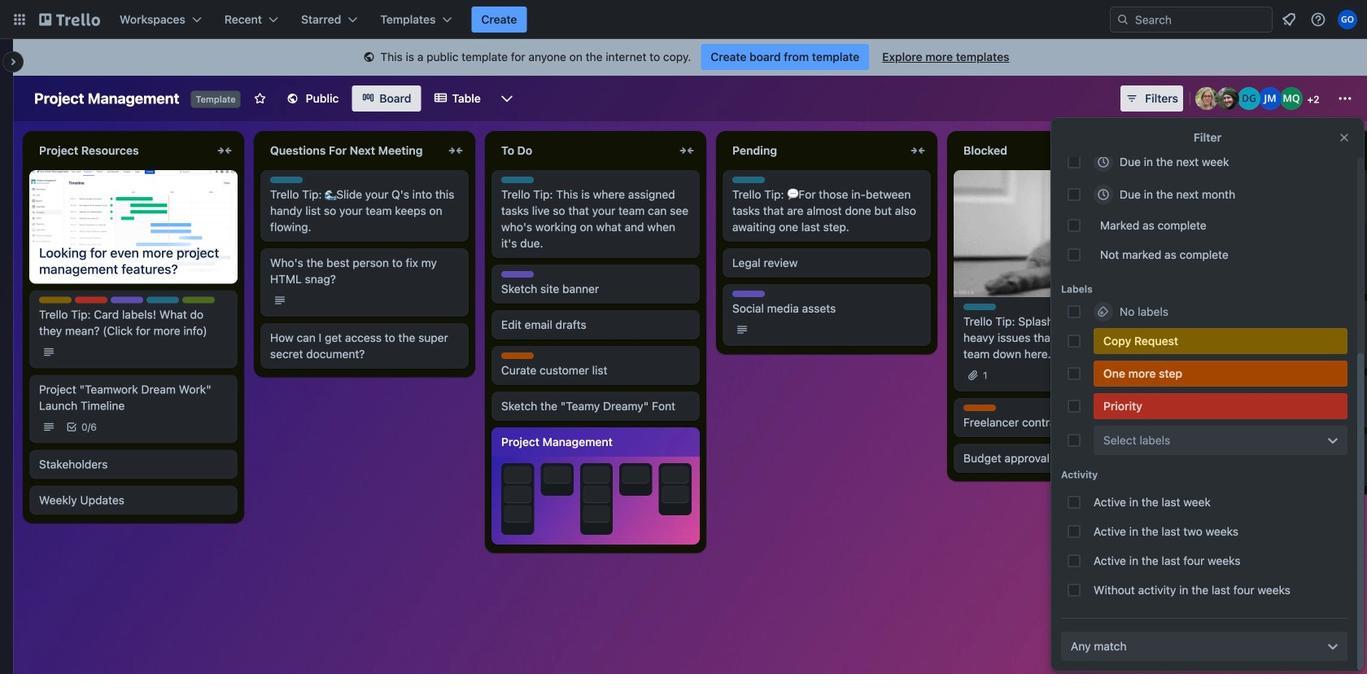 Task type: locate. For each thing, give the bounding box(es) containing it.
0 vertical spatial color: yellow, title: "copy request" element
[[39, 297, 72, 303]]

collapse list image
[[446, 141, 466, 160], [1140, 141, 1160, 160]]

0 horizontal spatial color: purple, title: "design team" element
[[111, 297, 143, 303]]

star or unstar board image
[[254, 92, 267, 105]]

1 vertical spatial color: red, title: "priority" element
[[1094, 393, 1348, 419]]

customize views image
[[499, 90, 515, 107]]

melody qiao (melodyqiao) image
[[1281, 87, 1304, 110]]

sm image
[[361, 50, 377, 66]]

color: purple, title: "design team" element
[[502, 271, 534, 278], [733, 291, 765, 297], [111, 297, 143, 303]]

color: yellow, title: "copy request" element
[[39, 297, 72, 303], [1094, 328, 1348, 354]]

1 horizontal spatial collapse list image
[[677, 141, 697, 160]]

2 collapse list image from the left
[[1140, 141, 1160, 160]]

1 collapse list image from the left
[[215, 141, 235, 160]]

show menu image
[[1338, 90, 1354, 107]]

1 collapse list image from the left
[[446, 141, 466, 160]]

0 notifications image
[[1280, 10, 1300, 29]]

None text field
[[29, 138, 212, 164], [492, 138, 674, 164], [954, 138, 1137, 164], [29, 138, 212, 164], [492, 138, 674, 164], [954, 138, 1137, 164]]

0 vertical spatial color: red, title: "priority" element
[[75, 297, 107, 303]]

color: orange, title: "one more step" element
[[502, 353, 534, 359], [1094, 361, 1348, 387], [964, 405, 997, 411]]

None text field
[[723, 138, 905, 164], [1186, 138, 1368, 164], [723, 138, 905, 164], [1186, 138, 1368, 164]]

0 horizontal spatial collapse list image
[[446, 141, 466, 160]]

0 vertical spatial color: orange, title: "one more step" element
[[502, 353, 534, 359]]

2 horizontal spatial color: purple, title: "design team" element
[[733, 291, 765, 297]]

andrea crawford (andreacrawford8) image
[[1196, 87, 1219, 110]]

2 horizontal spatial collapse list image
[[909, 141, 928, 160]]

1 horizontal spatial color: purple, title: "design team" element
[[502, 271, 534, 278]]

2 horizontal spatial color: orange, title: "one more step" element
[[1094, 361, 1348, 387]]

1 vertical spatial color: yellow, title: "copy request" element
[[1094, 328, 1348, 354]]

1 horizontal spatial collapse list image
[[1140, 141, 1160, 160]]

0 horizontal spatial color: orange, title: "one more step" element
[[502, 353, 534, 359]]

gary orlando (garyorlando) image
[[1339, 10, 1358, 29]]

color: sky, title: "trello tip" element
[[270, 177, 303, 183], [502, 177, 534, 183], [733, 177, 765, 183], [1195, 229, 1228, 235], [147, 297, 179, 303], [964, 304, 997, 310]]

2 vertical spatial color: orange, title: "one more step" element
[[964, 405, 997, 411]]

color: red, title: "priority" element
[[75, 297, 107, 303], [1094, 393, 1348, 419]]

0 horizontal spatial collapse list image
[[215, 141, 235, 160]]

Board name text field
[[26, 85, 188, 112]]

collapse list image
[[215, 141, 235, 160], [677, 141, 697, 160], [909, 141, 928, 160]]



Task type: vqa. For each thing, say whether or not it's contained in the screenshot.
left Collapse list icon
yes



Task type: describe. For each thing, give the bounding box(es) containing it.
open information menu image
[[1311, 11, 1327, 28]]

0 horizontal spatial color: red, title: "priority" element
[[75, 297, 107, 303]]

back to home image
[[39, 7, 100, 33]]

caity (caity) image
[[1217, 87, 1240, 110]]

3 collapse list image from the left
[[909, 141, 928, 160]]

search image
[[1117, 13, 1130, 26]]

2 collapse list image from the left
[[677, 141, 697, 160]]

1 horizontal spatial color: red, title: "priority" element
[[1094, 393, 1348, 419]]

close popover image
[[1339, 131, 1352, 144]]

jordan mirchev (jordan_mirchev) image
[[1260, 87, 1282, 110]]

1 horizontal spatial color: orange, title: "one more step" element
[[964, 405, 997, 411]]

0 horizontal spatial color: yellow, title: "copy request" element
[[39, 297, 72, 303]]

devan goldstein (devangoldstein2) image
[[1238, 87, 1261, 110]]

Search field
[[1130, 8, 1273, 31]]

1 horizontal spatial color: yellow, title: "copy request" element
[[1094, 328, 1348, 354]]

primary element
[[0, 0, 1368, 39]]

1 vertical spatial color: orange, title: "one more step" element
[[1094, 361, 1348, 387]]

color: lime, title: "halp" element
[[182, 297, 215, 303]]



